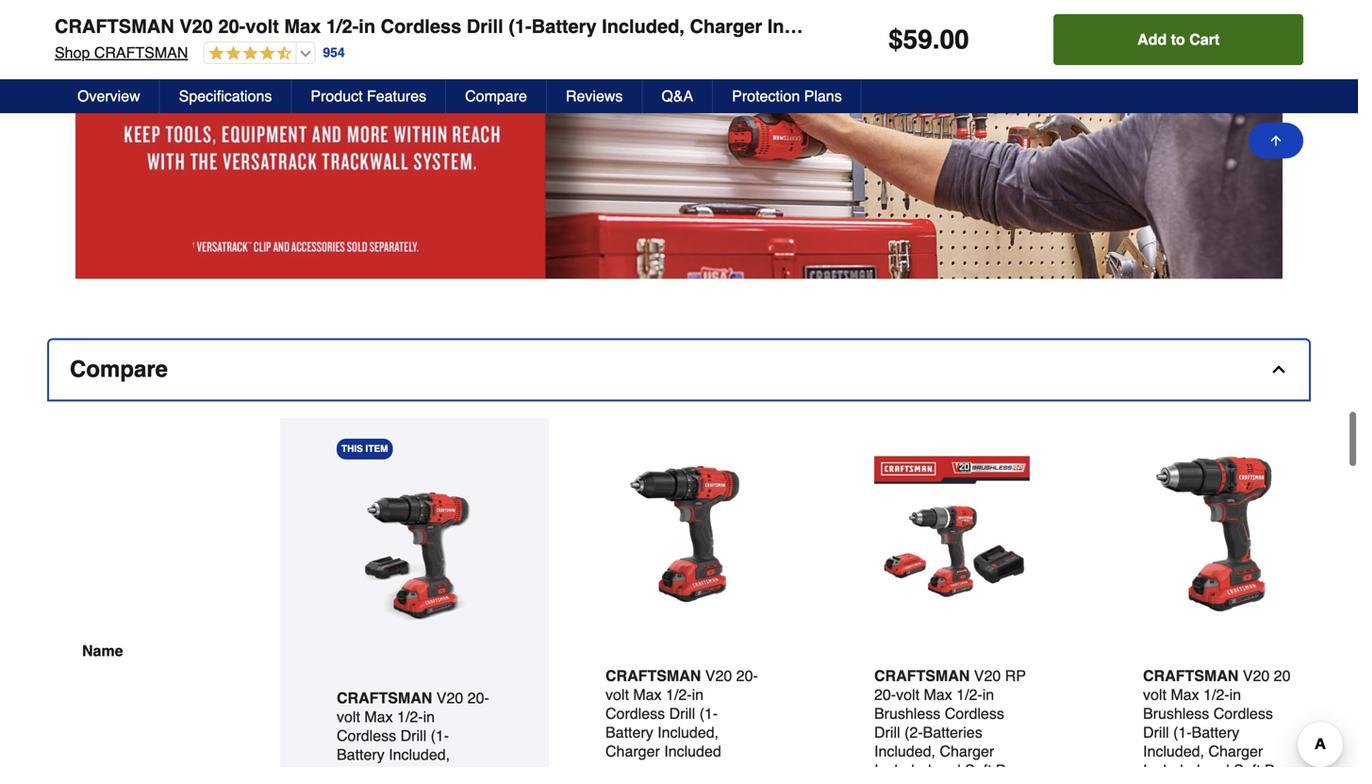 Task type: describe. For each thing, give the bounding box(es) containing it.
max for v20 20- volt max 1/2-in cordless drill (1- battery included, charger included)
[[364, 708, 393, 725]]

cordless inside "v20 20- volt max 1/2-in brushless cordless drill (1-battery included, charger included and sof"
[[1214, 705, 1273, 722]]

drill inside "v20 rp 20-volt max 1/2-in brushless cordless drill (2-batteries included, charger included and sof"
[[875, 724, 901, 741]]

included inside "v20 20- volt max 1/2-in brushless cordless drill (1-battery included, charger included and sof"
[[1143, 761, 1201, 767]]

features
[[367, 87, 427, 105]]

to
[[1171, 31, 1186, 48]]

59
[[903, 25, 933, 55]]

craftsman v20 20-volt max 1/2-in cordless drill (1-battery included, charger included)
[[55, 16, 852, 37]]

.
[[933, 25, 940, 55]]

20- inside "v20 rp 20-volt max 1/2-in brushless cordless drill (2-batteries included, charger included and sof"
[[875, 686, 896, 703]]

charger inside v20 20- volt max 1/2-in cordless drill (1- battery included, charger included)
[[337, 765, 391, 767]]

in for v20 20- volt max 1/2-in brushless cordless drill (1-battery included, charger included and sof
[[1230, 686, 1242, 703]]

craftsman v20 20-volt max 1/2-in cordless drill (1-battery included, charger included image
[[606, 456, 761, 612]]

(2-
[[905, 724, 923, 741]]

included inside v20 20- volt max 1/2-in cordless drill (1- battery included, charger included
[[664, 742, 721, 760]]

v20 20- volt max 1/2-in cordless drill (1- battery included, charger included
[[606, 667, 758, 760]]

max inside "v20 rp 20-volt max 1/2-in brushless cordless drill (2-batteries included, charger included and sof"
[[924, 686, 953, 703]]

specifications button
[[160, 79, 292, 113]]

craftsman v20 20-volt max 1/2-in brushless cordless drill (1-battery included, charger included and soft bag included) image
[[1143, 456, 1299, 612]]

included, inside v20 20- volt max 1/2-in cordless drill (1- battery included, charger included)
[[389, 746, 450, 763]]

craftsman for v20 20- volt max 1/2-in cordless drill (1- battery included, charger included)
[[337, 689, 432, 707]]

v20 20- volt max 1/2-in brushless cordless drill (1-battery included, charger included and sof
[[1143, 667, 1296, 767]]

1 horizontal spatial included)
[[768, 16, 852, 37]]

craftsman v20 rp 20-volt max 1/2-in brushless cordless drill (2-batteries included, charger included and soft bag included) image
[[875, 456, 1030, 612]]

add to cart
[[1138, 31, 1220, 48]]

product features button
[[292, 79, 446, 113]]

brushless inside "v20 20- volt max 1/2-in brushless cordless drill (1-battery included, charger included and sof"
[[1143, 705, 1210, 722]]

protection plans
[[732, 87, 842, 105]]

this item
[[342, 443, 388, 454]]

charger inside v20 20- volt max 1/2-in cordless drill (1- battery included, charger included
[[606, 742, 660, 760]]

(1- inside "v20 20- volt max 1/2-in brushless cordless drill (1-battery included, charger included and sof"
[[1174, 724, 1192, 741]]

1/2- for v20 20- volt max 1/2-in brushless cordless drill (1-battery included, charger included and sof
[[1204, 686, 1230, 703]]

volt inside "v20 rp 20-volt max 1/2-in brushless cordless drill (2-batteries included, charger included and sof"
[[896, 686, 920, 703]]

arrow up image
[[1269, 133, 1284, 148]]

in inside "v20 rp 20-volt max 1/2-in brushless cordless drill (2-batteries included, charger included and sof"
[[983, 686, 995, 703]]

craftsman v20 20-volt max 1/2-in cordless drill (1-battery included, charger included) image
[[337, 478, 492, 634]]

battery inside v20 20- volt max 1/2-in cordless drill (1- battery included, charger included
[[606, 724, 654, 741]]

drill inside v20 20- volt max 1/2-in cordless drill (1- battery included, charger included
[[669, 705, 695, 722]]

q&a
[[662, 87, 694, 105]]

v20 for v20 rp 20-volt max 1/2-in brushless cordless drill (2-batteries included, charger included and sof
[[974, 667, 1001, 684]]

v20 20- volt max 1/2-in cordless drill (1- battery included, charger included)
[[337, 689, 489, 767]]

0 vertical spatial compare button
[[446, 79, 547, 113]]

name
[[82, 642, 123, 659]]

battery inside "v20 20- volt max 1/2-in brushless cordless drill (1-battery included, charger included and sof"
[[1192, 724, 1240, 741]]

item
[[366, 443, 388, 454]]

954
[[323, 45, 345, 60]]



Task type: vqa. For each thing, say whether or not it's contained in the screenshot.
"OR"
no



Task type: locate. For each thing, give the bounding box(es) containing it.
20- for v20 20- volt max 1/2-in brushless cordless drill (1-battery included, charger included and sof
[[1274, 667, 1296, 684]]

$
[[889, 25, 903, 55]]

v20 for v20 20- volt max 1/2-in cordless drill (1- battery included, charger included
[[705, 667, 732, 684]]

craftsman for v20 rp 20-volt max 1/2-in brushless cordless drill (2-batteries included, charger included and sof
[[875, 667, 970, 684]]

in for v20 20- volt max 1/2-in cordless drill (1- battery included, charger included)
[[423, 708, 435, 725]]

(1- inside v20 20- volt max 1/2-in cordless drill (1- battery included, charger included)
[[431, 727, 449, 744]]

in inside v20 20- volt max 1/2-in cordless drill (1- battery included, charger included
[[692, 686, 704, 703]]

20- inside v20 20- volt max 1/2-in cordless drill (1- battery included, charger included
[[737, 667, 758, 684]]

volt for v20 20- volt max 1/2-in cordless drill (1- battery included, charger included)
[[337, 708, 360, 725]]

2 horizontal spatial included
[[1143, 761, 1201, 767]]

1/2- inside v20 20- volt max 1/2-in cordless drill (1- battery included, charger included
[[666, 686, 692, 703]]

this
[[342, 443, 363, 454]]

$ 59 . 00
[[889, 25, 970, 55]]

1/2-
[[326, 16, 359, 37], [666, 686, 692, 703], [957, 686, 983, 703], [1204, 686, 1230, 703], [397, 708, 423, 725]]

compare button
[[446, 79, 547, 113], [49, 340, 1309, 400]]

0 horizontal spatial included
[[664, 742, 721, 760]]

rp
[[1005, 667, 1026, 684]]

cordless inside "v20 rp 20-volt max 1/2-in brushless cordless drill (2-batteries included, charger included and sof"
[[945, 705, 1005, 722]]

1/2- for v20 20- volt max 1/2-in cordless drill (1- battery included, charger included
[[666, 686, 692, 703]]

reviews
[[566, 87, 623, 105]]

product
[[311, 87, 363, 105]]

battery inside v20 20- volt max 1/2-in cordless drill (1- battery included, charger included)
[[337, 746, 385, 763]]

(1-
[[509, 16, 532, 37], [700, 705, 718, 722], [1174, 724, 1192, 741], [431, 727, 449, 744]]

volt inside v20 20- volt max 1/2-in cordless drill (1- battery included, charger included)
[[337, 708, 360, 725]]

drill
[[467, 16, 503, 37], [669, 705, 695, 722], [875, 724, 901, 741], [1143, 724, 1169, 741], [401, 727, 427, 744]]

1 horizontal spatial brushless
[[1143, 705, 1210, 722]]

1 and from the left
[[936, 761, 961, 767]]

1 horizontal spatial compare
[[465, 87, 527, 105]]

20-
[[218, 16, 246, 37], [737, 667, 758, 684], [1274, 667, 1296, 684], [875, 686, 896, 703], [468, 689, 489, 707]]

v20 rp 20-volt max 1/2-in brushless cordless drill (2-batteries included, charger included and sof
[[875, 667, 1026, 767]]

1 brushless from the left
[[875, 705, 941, 722]]

max for v20 20- volt max 1/2-in cordless drill (1- battery included, charger included
[[633, 686, 662, 703]]

0 horizontal spatial brushless
[[875, 705, 941, 722]]

cordless
[[381, 16, 462, 37], [606, 705, 665, 722], [945, 705, 1005, 722], [1214, 705, 1273, 722], [337, 727, 396, 744]]

cordless inside v20 20- volt max 1/2-in cordless drill (1- battery included, charger included
[[606, 705, 665, 722]]

shop craftsman
[[55, 44, 188, 61]]

craftsman for v20 20- volt max 1/2-in brushless cordless drill (1-battery included, charger included and sof
[[1143, 667, 1239, 684]]

volt for v20 20- volt max 1/2-in brushless cordless drill (1-battery included, charger included and sof
[[1143, 686, 1167, 703]]

volt
[[246, 16, 279, 37], [606, 686, 629, 703], [896, 686, 920, 703], [1143, 686, 1167, 703], [337, 708, 360, 725]]

included,
[[602, 16, 685, 37], [658, 724, 719, 741], [875, 742, 936, 760], [1143, 742, 1205, 760], [389, 746, 450, 763]]

brushless
[[875, 705, 941, 722], [1143, 705, 1210, 722]]

20- for v20 20- volt max 1/2-in cordless drill (1- battery included, charger included
[[737, 667, 758, 684]]

20- for v20 20- volt max 1/2-in cordless drill (1- battery included, charger included)
[[468, 689, 489, 707]]

max inside "v20 20- volt max 1/2-in brushless cordless drill (1-battery included, charger included and sof"
[[1171, 686, 1200, 703]]

1 horizontal spatial included
[[875, 761, 932, 767]]

v20 for v20 20- volt max 1/2-in brushless cordless drill (1-battery included, charger included and sof
[[1243, 667, 1270, 684]]

plans
[[804, 87, 842, 105]]

battery
[[532, 16, 597, 37], [606, 724, 654, 741], [1192, 724, 1240, 741], [337, 746, 385, 763]]

batteries
[[923, 724, 983, 741]]

craftsman for v20 20- volt max 1/2-in cordless drill (1- battery included, charger included
[[606, 667, 701, 684]]

and
[[936, 761, 961, 767], [1205, 761, 1230, 767]]

volt inside v20 20- volt max 1/2-in cordless drill (1- battery included, charger included
[[606, 686, 629, 703]]

1 vertical spatial compare
[[70, 356, 168, 382]]

v20 inside v20 20- volt max 1/2-in cordless drill (1- battery included, charger included)
[[437, 689, 463, 707]]

included)
[[768, 16, 852, 37], [396, 765, 458, 767]]

1/2- inside "v20 20- volt max 1/2-in brushless cordless drill (1-battery included, charger included and sof"
[[1204, 686, 1230, 703]]

charger inside "v20 rp 20-volt max 1/2-in brushless cordless drill (2-batteries included, charger included and sof"
[[940, 742, 995, 760]]

20- inside v20 20- volt max 1/2-in cordless drill (1- battery included, charger included)
[[468, 689, 489, 707]]

included) inside v20 20- volt max 1/2-in cordless drill (1- battery included, charger included)
[[396, 765, 458, 767]]

0 horizontal spatial and
[[936, 761, 961, 767]]

v20 for v20 20- volt max 1/2-in cordless drill (1- battery included, charger included)
[[437, 689, 463, 707]]

volt for v20 20- volt max 1/2-in cordless drill (1- battery included, charger included
[[606, 686, 629, 703]]

20- inside "v20 20- volt max 1/2-in brushless cordless drill (1-battery included, charger included and sof"
[[1274, 667, 1296, 684]]

1/2- inside "v20 rp 20-volt max 1/2-in brushless cordless drill (2-batteries included, charger included and sof"
[[957, 686, 983, 703]]

4.5 stars image
[[204, 45, 292, 63]]

add to cart button
[[1054, 14, 1304, 65]]

v20
[[179, 16, 213, 37], [705, 667, 732, 684], [974, 667, 1001, 684], [1243, 667, 1270, 684], [437, 689, 463, 707]]

specifications
[[179, 87, 272, 105]]

included
[[664, 742, 721, 760], [875, 761, 932, 767], [1143, 761, 1201, 767]]

drill inside "v20 20- volt max 1/2-in brushless cordless drill (1-battery included, charger included and sof"
[[1143, 724, 1169, 741]]

1 vertical spatial included)
[[396, 765, 458, 767]]

in inside v20 20- volt max 1/2-in cordless drill (1- battery included, charger included)
[[423, 708, 435, 725]]

0 horizontal spatial compare
[[70, 356, 168, 382]]

q&a button
[[643, 79, 713, 113]]

included, inside "v20 rp 20-volt max 1/2-in brushless cordless drill (2-batteries included, charger included and sof"
[[875, 742, 936, 760]]

volt inside "v20 20- volt max 1/2-in brushless cordless drill (1-battery included, charger included and sof"
[[1143, 686, 1167, 703]]

0 vertical spatial compare
[[465, 87, 527, 105]]

and inside "v20 20- volt max 1/2-in brushless cordless drill (1-battery included, charger included and sof"
[[1205, 761, 1230, 767]]

craftsman
[[55, 16, 174, 37], [94, 44, 188, 61], [606, 667, 701, 684], [875, 667, 970, 684], [1143, 667, 1239, 684], [337, 689, 432, 707]]

included, inside "v20 20- volt max 1/2-in brushless cordless drill (1-battery included, charger included and sof"
[[1143, 742, 1205, 760]]

1 horizontal spatial and
[[1205, 761, 1230, 767]]

product features
[[311, 87, 427, 105]]

v20 inside v20 20- volt max 1/2-in cordless drill (1- battery included, charger included
[[705, 667, 732, 684]]

max inside v20 20- volt max 1/2-in cordless drill (1- battery included, charger included
[[633, 686, 662, 703]]

shop
[[55, 44, 90, 61]]

2 brushless from the left
[[1143, 705, 1210, 722]]

1/2- for v20 20- volt max 1/2-in cordless drill (1- battery included, charger included)
[[397, 708, 423, 725]]

brushless inside "v20 rp 20-volt max 1/2-in brushless cordless drill (2-batteries included, charger included and sof"
[[875, 705, 941, 722]]

in
[[359, 16, 376, 37], [692, 686, 704, 703], [983, 686, 995, 703], [1230, 686, 1242, 703], [423, 708, 435, 725]]

protection
[[732, 87, 800, 105]]

in inside "v20 20- volt max 1/2-in brushless cordless drill (1-battery included, charger included and sof"
[[1230, 686, 1242, 703]]

cordless inside v20 20- volt max 1/2-in cordless drill (1- battery included, charger included)
[[337, 727, 396, 744]]

add
[[1138, 31, 1167, 48]]

overview
[[77, 87, 140, 105]]

0 vertical spatial included)
[[768, 16, 852, 37]]

(1- inside v20 20- volt max 1/2-in cordless drill (1- battery included, charger included
[[700, 705, 718, 722]]

1/2- inside v20 20- volt max 1/2-in cordless drill (1- battery included, charger included)
[[397, 708, 423, 725]]

drill inside v20 20- volt max 1/2-in cordless drill (1- battery included, charger included)
[[401, 727, 427, 744]]

1 vertical spatial compare button
[[49, 340, 1309, 400]]

protection plans button
[[713, 79, 862, 113]]

overview button
[[58, 79, 160, 113]]

max inside v20 20- volt max 1/2-in cordless drill (1- battery included, charger included)
[[364, 708, 393, 725]]

2 and from the left
[[1205, 761, 1230, 767]]

max for v20 20- volt max 1/2-in brushless cordless drill (1-battery included, charger included and sof
[[1171, 686, 1200, 703]]

0 horizontal spatial included)
[[396, 765, 458, 767]]

chevron up image
[[1270, 360, 1289, 379]]

included inside "v20 rp 20-volt max 1/2-in brushless cordless drill (2-batteries included, charger included and sof"
[[875, 761, 932, 767]]

charger inside "v20 20- volt max 1/2-in brushless cordless drill (1-battery included, charger included and sof"
[[1209, 742, 1263, 760]]

in for v20 20- volt max 1/2-in cordless drill (1- battery included, charger included
[[692, 686, 704, 703]]

reviews button
[[547, 79, 643, 113]]

compare
[[465, 87, 527, 105], [70, 356, 168, 382]]

max
[[284, 16, 321, 37], [633, 686, 662, 703], [924, 686, 953, 703], [1171, 686, 1200, 703], [364, 708, 393, 725]]

charger
[[690, 16, 762, 37], [606, 742, 660, 760], [940, 742, 995, 760], [1209, 742, 1263, 760], [337, 765, 391, 767]]

and inside "v20 rp 20-volt max 1/2-in brushless cordless drill (2-batteries included, charger included and sof"
[[936, 761, 961, 767]]

cart
[[1190, 31, 1220, 48]]

00
[[940, 25, 970, 55]]

included, inside v20 20- volt max 1/2-in cordless drill (1- battery included, charger included
[[658, 724, 719, 741]]

v20 inside "v20 rp 20-volt max 1/2-in brushless cordless drill (2-batteries included, charger included and sof"
[[974, 667, 1001, 684]]

v20 inside "v20 20- volt max 1/2-in brushless cordless drill (1-battery included, charger included and sof"
[[1243, 667, 1270, 684]]



